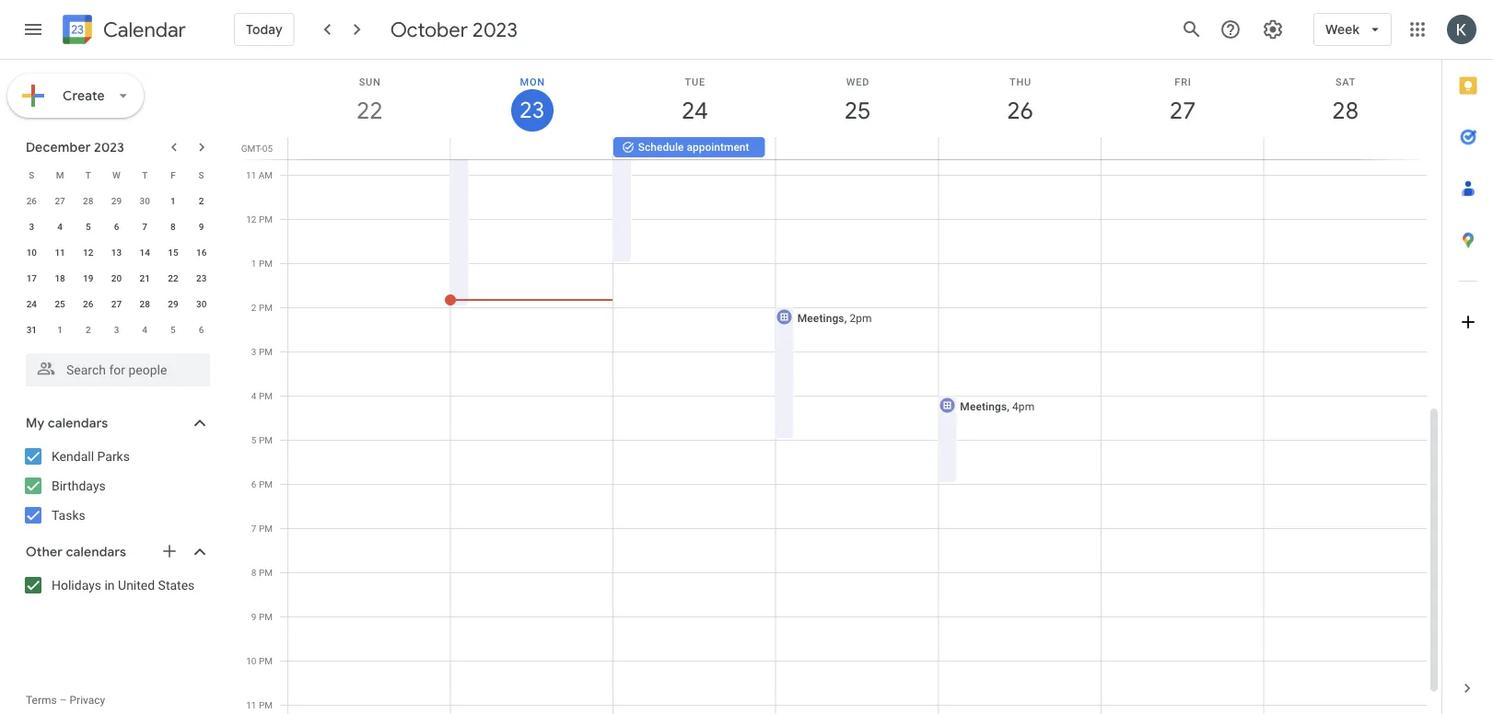 Task type: vqa. For each thing, say whether or not it's contained in the screenshot.


Task type: describe. For each thing, give the bounding box(es) containing it.
15
[[168, 247, 178, 258]]

november 27 element
[[49, 190, 71, 212]]

5 for january 5 element
[[170, 324, 176, 335]]

holidays in united states
[[52, 578, 195, 593]]

30 for november 30 element
[[140, 195, 150, 206]]

kendall parks
[[52, 449, 130, 464]]

21 element
[[134, 267, 156, 289]]

schedule appointment
[[638, 141, 749, 154]]

add other calendars image
[[160, 543, 179, 561]]

october 2023
[[390, 17, 518, 42]]

tue 24
[[681, 76, 707, 126]]

parks
[[97, 449, 130, 464]]

9 for 9 pm
[[251, 612, 257, 623]]

pm for 11 pm
[[259, 700, 273, 711]]

privacy link
[[70, 695, 105, 707]]

holidays
[[52, 578, 101, 593]]

19
[[83, 273, 93, 284]]

21
[[140, 273, 150, 284]]

28 for 28 'element'
[[140, 298, 150, 309]]

12 for 12
[[83, 247, 93, 258]]

26 for 26 element
[[83, 298, 93, 309]]

fri 27
[[1168, 76, 1195, 126]]

16
[[196, 247, 207, 258]]

united
[[118, 578, 155, 593]]

25 inside wed 25
[[843, 95, 870, 126]]

0 vertical spatial 2
[[199, 195, 204, 206]]

january 6 element
[[190, 319, 212, 341]]

29 for 29 element
[[168, 298, 178, 309]]

28 link
[[1324, 89, 1367, 132]]

1 s from the left
[[29, 169, 34, 181]]

24 inside december 2023 grid
[[26, 298, 37, 309]]

2 cell from the left
[[451, 137, 613, 159]]

birthdays
[[52, 479, 106, 494]]

row containing s
[[18, 162, 216, 188]]

26 for november 26 element
[[26, 195, 37, 206]]

november 30 element
[[134, 190, 156, 212]]

Search for people text field
[[37, 354, 199, 387]]

17
[[26, 273, 37, 284]]

14
[[140, 247, 150, 258]]

row containing 3
[[18, 214, 216, 239]]

week button
[[1314, 7, 1392, 52]]

schedule
[[638, 141, 684, 154]]

4 pm
[[251, 391, 273, 402]]

gmt-
[[241, 143, 262, 154]]

8 for 8
[[170, 221, 176, 232]]

15 element
[[162, 241, 184, 263]]

wed
[[846, 76, 870, 88]]

m
[[56, 169, 64, 181]]

31
[[26, 324, 37, 335]]

2 horizontal spatial 27
[[1168, 95, 1195, 126]]

kendall
[[52, 449, 94, 464]]

0 vertical spatial 26
[[1006, 95, 1032, 126]]

november 29 element
[[105, 190, 128, 212]]

12 pm
[[246, 214, 273, 225]]

22 inside grid
[[355, 95, 382, 126]]

w
[[112, 169, 121, 181]]

row containing 26
[[18, 188, 216, 214]]

9 pm
[[251, 612, 273, 623]]

today button
[[234, 7, 294, 52]]

24 element
[[21, 293, 43, 315]]

row group containing 26
[[18, 188, 216, 343]]

1 pm
[[251, 258, 273, 269]]

row containing 17
[[18, 265, 216, 291]]

12 element
[[77, 241, 99, 263]]

january 1 element
[[49, 319, 71, 341]]

1 for 1 pm
[[251, 258, 257, 269]]

10 for 10
[[26, 247, 37, 258]]

05
[[262, 143, 273, 154]]

thu 26
[[1006, 76, 1032, 126]]

22 link
[[348, 89, 391, 132]]

appointment
[[687, 141, 749, 154]]

pm for 8 pm
[[259, 567, 273, 578]]

3 cell from the left
[[776, 137, 938, 159]]

meetings , 4pm
[[960, 400, 1035, 413]]

terms link
[[26, 695, 57, 707]]

1 cell from the left
[[288, 137, 451, 159]]

25 link
[[836, 89, 879, 132]]

11 for 11
[[55, 247, 65, 258]]

29 element
[[162, 293, 184, 315]]

other
[[26, 544, 63, 561]]

10 pm
[[246, 656, 273, 667]]

25 element
[[49, 293, 71, 315]]

6 pm
[[251, 479, 273, 490]]

30 element
[[190, 293, 212, 315]]

november 28 element
[[77, 190, 99, 212]]

4 for january 4 element
[[142, 324, 147, 335]]

–
[[60, 695, 67, 707]]

2023 for december 2023
[[94, 139, 124, 156]]

7 for 7
[[142, 221, 147, 232]]

1 for january 1 element
[[57, 324, 63, 335]]

mon 23
[[518, 76, 545, 125]]

3 for 3 pm
[[251, 346, 257, 357]]

december
[[26, 139, 91, 156]]

11 for 11 am
[[246, 169, 256, 181]]

tasks
[[52, 508, 85, 523]]

5 cell from the left
[[1101, 137, 1263, 159]]

24 link
[[674, 89, 716, 132]]

9 for 9
[[199, 221, 204, 232]]

pm for 9 pm
[[259, 612, 273, 623]]

23 inside 23 element
[[196, 273, 207, 284]]

23 inside the mon 23
[[518, 96, 544, 125]]

26 element
[[77, 293, 99, 315]]

in
[[105, 578, 115, 593]]

pm for 12 pm
[[259, 214, 273, 225]]

my calendars
[[26, 415, 108, 432]]

terms – privacy
[[26, 695, 105, 707]]

3 pm
[[251, 346, 273, 357]]

row containing 24
[[18, 291, 216, 317]]

sun
[[359, 76, 381, 88]]

my calendars list
[[4, 442, 228, 531]]

2023 for october 2023
[[473, 17, 518, 42]]

11 am
[[246, 169, 273, 181]]

schedule appointment button
[[613, 137, 765, 158]]

other calendars button
[[4, 538, 228, 567]]

week
[[1326, 21, 1360, 38]]

13
[[111, 247, 122, 258]]

4 cell from the left
[[938, 137, 1101, 159]]

today
[[246, 21, 283, 38]]

states
[[158, 578, 195, 593]]

sat 28
[[1331, 76, 1357, 126]]

pm for 3 pm
[[259, 346, 273, 357]]

14 element
[[134, 241, 156, 263]]

4pm
[[1012, 400, 1035, 413]]

support image
[[1220, 18, 1242, 41]]

privacy
[[70, 695, 105, 707]]

other calendars
[[26, 544, 126, 561]]

pm for 6 pm
[[259, 479, 273, 490]]

6 for 6 pm
[[251, 479, 257, 490]]

23 link
[[511, 89, 553, 132]]



Task type: locate. For each thing, give the bounding box(es) containing it.
1 vertical spatial 23
[[196, 273, 207, 284]]

0 vertical spatial 9
[[199, 221, 204, 232]]

0 vertical spatial 29
[[111, 195, 122, 206]]

2 down 26 element
[[86, 324, 91, 335]]

2pm
[[850, 312, 872, 325]]

11
[[246, 169, 256, 181], [55, 247, 65, 258], [246, 700, 257, 711]]

22 down 15
[[168, 273, 178, 284]]

10 up 17
[[26, 247, 37, 258]]

0 horizontal spatial 8
[[170, 221, 176, 232]]

3 row from the top
[[18, 214, 216, 239]]

sun 22
[[355, 76, 382, 126]]

0 vertical spatial 2023
[[473, 17, 518, 42]]

row down 27 element at top
[[18, 317, 216, 343]]

0 horizontal spatial 29
[[111, 195, 122, 206]]

1 vertical spatial 3
[[114, 324, 119, 335]]

0 vertical spatial 11
[[246, 169, 256, 181]]

0 vertical spatial 8
[[170, 221, 176, 232]]

27 down the 20
[[111, 298, 122, 309]]

2 vertical spatial 2
[[86, 324, 91, 335]]

pm
[[259, 214, 273, 225], [259, 258, 273, 269], [259, 302, 273, 313], [259, 346, 273, 357], [259, 391, 273, 402], [259, 435, 273, 446], [259, 479, 273, 490], [259, 523, 273, 534], [259, 567, 273, 578], [259, 612, 273, 623], [259, 656, 273, 667], [259, 700, 273, 711]]

11 pm from the top
[[259, 656, 273, 667]]

1 vertical spatial 11
[[55, 247, 65, 258]]

0 horizontal spatial 10
[[26, 247, 37, 258]]

23 down 16
[[196, 273, 207, 284]]

grid containing 22
[[236, 60, 1442, 715]]

1 vertical spatial 5
[[170, 324, 176, 335]]

5 down the november 28 element
[[86, 221, 91, 232]]

1 horizontal spatial 4
[[142, 324, 147, 335]]

s
[[29, 169, 34, 181], [199, 169, 204, 181]]

pm for 4 pm
[[259, 391, 273, 402]]

row group
[[18, 188, 216, 343]]

pm for 2 pm
[[259, 302, 273, 313]]

0 vertical spatial 1
[[170, 195, 176, 206]]

23 element
[[190, 267, 212, 289]]

0 horizontal spatial 1
[[57, 324, 63, 335]]

7 down november 30 element
[[142, 221, 147, 232]]

1 horizontal spatial 22
[[355, 95, 382, 126]]

10 for 10 pm
[[246, 656, 257, 667]]

row down w
[[18, 188, 216, 214]]

pm down 7 pm
[[259, 567, 273, 578]]

None search field
[[0, 346, 228, 387]]

2 vertical spatial 26
[[83, 298, 93, 309]]

january 4 element
[[134, 319, 156, 341]]

pm for 10 pm
[[259, 656, 273, 667]]

26 down thu
[[1006, 95, 1032, 126]]

2 up 16 element
[[199, 195, 204, 206]]

10 up 11 pm
[[246, 656, 257, 667]]

0 vertical spatial 27
[[1168, 95, 1195, 126]]

,
[[844, 312, 847, 325], [1007, 400, 1009, 413]]

26
[[1006, 95, 1032, 126], [26, 195, 37, 206], [83, 298, 93, 309]]

1 down f
[[170, 195, 176, 206]]

tue
[[685, 76, 706, 88]]

27 for november 27 element
[[55, 195, 65, 206]]

pm up 2 pm
[[259, 258, 273, 269]]

27 for 27 element at top
[[111, 298, 122, 309]]

calendars up kendall
[[48, 415, 108, 432]]

1 vertical spatial calendars
[[66, 544, 126, 561]]

calendars up in
[[66, 544, 126, 561]]

0 vertical spatial 3
[[29, 221, 34, 232]]

, left 2pm
[[844, 312, 847, 325]]

cell down 23 link
[[451, 137, 613, 159]]

0 horizontal spatial 23
[[196, 273, 207, 284]]

meetings left 2pm
[[797, 312, 844, 325]]

january 5 element
[[162, 319, 184, 341]]

6 row from the top
[[18, 291, 216, 317]]

4
[[57, 221, 63, 232], [142, 324, 147, 335], [251, 391, 257, 402]]

1 vertical spatial 30
[[196, 298, 207, 309]]

7 up 8 pm
[[251, 523, 257, 534]]

10 element
[[21, 241, 43, 263]]

1 horizontal spatial 12
[[246, 214, 257, 225]]

28 for the november 28 element
[[83, 195, 93, 206]]

1 t from the left
[[85, 169, 91, 181]]

8 down 7 pm
[[251, 567, 257, 578]]

5 row from the top
[[18, 265, 216, 291]]

1 vertical spatial 25
[[55, 298, 65, 309]]

0 horizontal spatial 27
[[55, 195, 65, 206]]

gmt-05
[[241, 143, 273, 154]]

meetings
[[797, 312, 844, 325], [960, 400, 1007, 413]]

3 up 10 element
[[29, 221, 34, 232]]

6
[[114, 221, 119, 232], [199, 324, 204, 335], [251, 479, 257, 490]]

0 vertical spatial 30
[[140, 195, 150, 206]]

2 up 3 pm
[[251, 302, 257, 313]]

29 down w
[[111, 195, 122, 206]]

7 pm
[[251, 523, 273, 534]]

3 for january 3 element
[[114, 324, 119, 335]]

6 pm from the top
[[259, 435, 273, 446]]

0 vertical spatial 12
[[246, 214, 257, 225]]

2 horizontal spatial 3
[[251, 346, 257, 357]]

row up november 29 element
[[18, 162, 216, 188]]

1 vertical spatial 28
[[83, 195, 93, 206]]

2 vertical spatial 3
[[251, 346, 257, 357]]

23
[[518, 96, 544, 125], [196, 273, 207, 284]]

2 t from the left
[[142, 169, 148, 181]]

13 element
[[105, 241, 128, 263]]

11 left 'am'
[[246, 169, 256, 181]]

4 down 3 pm
[[251, 391, 257, 402]]

meetings left 4pm
[[960, 400, 1007, 413]]

1 horizontal spatial 2023
[[473, 17, 518, 42]]

1 vertical spatial 10
[[246, 656, 257, 667]]

19 element
[[77, 267, 99, 289]]

2 horizontal spatial 2
[[251, 302, 257, 313]]

30 down 23 element
[[196, 298, 207, 309]]

16 element
[[190, 241, 212, 263]]

5 inside january 5 element
[[170, 324, 176, 335]]

calendar
[[103, 17, 186, 43]]

29 for november 29 element
[[111, 195, 122, 206]]

0 vertical spatial 23
[[518, 96, 544, 125]]

2 pm
[[251, 302, 273, 313]]

1 pm from the top
[[259, 214, 273, 225]]

terms
[[26, 695, 57, 707]]

meetings for meetings , 4pm
[[960, 400, 1007, 413]]

31 element
[[21, 319, 43, 341]]

calendars inside other calendars dropdown button
[[66, 544, 126, 561]]

5 up 6 pm
[[251, 435, 257, 446]]

1 horizontal spatial 27
[[111, 298, 122, 309]]

pm up 5 pm at the bottom left
[[259, 391, 273, 402]]

2 vertical spatial 11
[[246, 700, 257, 711]]

9 pm from the top
[[259, 567, 273, 578]]

29
[[111, 195, 122, 206], [168, 298, 178, 309]]

27
[[1168, 95, 1195, 126], [55, 195, 65, 206], [111, 298, 122, 309]]

24 down tue
[[681, 95, 707, 126]]

20 element
[[105, 267, 128, 289]]

2 vertical spatial 28
[[140, 298, 150, 309]]

30 right november 29 element
[[140, 195, 150, 206]]

0 horizontal spatial 5
[[86, 221, 91, 232]]

pm down 9 pm
[[259, 656, 273, 667]]

pm for 1 pm
[[259, 258, 273, 269]]

fri
[[1175, 76, 1192, 88]]

9
[[199, 221, 204, 232], [251, 612, 257, 623]]

2 pm from the top
[[259, 258, 273, 269]]

7 pm from the top
[[259, 479, 273, 490]]

t
[[85, 169, 91, 181], [142, 169, 148, 181]]

wed 25
[[843, 76, 870, 126]]

my
[[26, 415, 45, 432]]

6 for january 6 element
[[199, 324, 204, 335]]

1 horizontal spatial 5
[[170, 324, 176, 335]]

0 vertical spatial 28
[[1331, 95, 1357, 126]]

1 vertical spatial 27
[[55, 195, 65, 206]]

mon
[[520, 76, 545, 88]]

0 vertical spatial ,
[[844, 312, 847, 325]]

2 horizontal spatial 4
[[251, 391, 257, 402]]

s right f
[[199, 169, 204, 181]]

cell down 27 link
[[1101, 137, 1263, 159]]

29 down 22 element
[[168, 298, 178, 309]]

pm up 3 pm
[[259, 302, 273, 313]]

0 vertical spatial 5
[[86, 221, 91, 232]]

calendars for other calendars
[[66, 544, 126, 561]]

calendars inside my calendars dropdown button
[[48, 415, 108, 432]]

my calendars button
[[4, 409, 228, 438]]

pm down 6 pm
[[259, 523, 273, 534]]

6 up 7 pm
[[251, 479, 257, 490]]

pm for 7 pm
[[259, 523, 273, 534]]

tab list
[[1442, 60, 1493, 663]]

28 element
[[134, 293, 156, 315]]

3 pm from the top
[[259, 302, 273, 313]]

0 horizontal spatial 24
[[26, 298, 37, 309]]

1 vertical spatial 6
[[199, 324, 204, 335]]

, left 4pm
[[1007, 400, 1009, 413]]

grid
[[236, 60, 1442, 715]]

1 vertical spatial 12
[[83, 247, 93, 258]]

28 right november 27 element
[[83, 195, 93, 206]]

0 horizontal spatial 28
[[83, 195, 93, 206]]

2 for 2 pm
[[251, 302, 257, 313]]

create
[[63, 88, 105, 104]]

0 vertical spatial 10
[[26, 247, 37, 258]]

8 pm
[[251, 567, 273, 578]]

4 for 4 pm
[[251, 391, 257, 402]]

2 horizontal spatial 5
[[251, 435, 257, 446]]

27 element
[[105, 293, 128, 315]]

0 vertical spatial 24
[[681, 95, 707, 126]]

23 down mon
[[518, 96, 544, 125]]

2 horizontal spatial 1
[[251, 258, 257, 269]]

, for 2pm
[[844, 312, 847, 325]]

5 pm from the top
[[259, 391, 273, 402]]

1 vertical spatial 7
[[251, 523, 257, 534]]

26 down 19
[[83, 298, 93, 309]]

12 up 19
[[83, 247, 93, 258]]

0 horizontal spatial 22
[[168, 273, 178, 284]]

pm up 7 pm
[[259, 479, 273, 490]]

0 horizontal spatial meetings
[[797, 312, 844, 325]]

9 up 16 element
[[199, 221, 204, 232]]

2 for january 2 element
[[86, 324, 91, 335]]

1 down 25 element
[[57, 324, 63, 335]]

am
[[259, 169, 273, 181]]

row down 20 element
[[18, 291, 216, 317]]

10 pm from the top
[[259, 612, 273, 623]]

0 vertical spatial 4
[[57, 221, 63, 232]]

8 inside december 2023 grid
[[170, 221, 176, 232]]

0 vertical spatial calendars
[[48, 415, 108, 432]]

11 down 10 pm
[[246, 700, 257, 711]]

12 for 12 pm
[[246, 214, 257, 225]]

cell down 25 link
[[776, 137, 938, 159]]

1 vertical spatial ,
[[1007, 400, 1009, 413]]

, for 4pm
[[1007, 400, 1009, 413]]

7 inside december 2023 grid
[[142, 221, 147, 232]]

calendar heading
[[99, 17, 186, 43]]

row up 20 element
[[18, 239, 216, 265]]

october
[[390, 17, 468, 42]]

2 vertical spatial 5
[[251, 435, 257, 446]]

0 horizontal spatial 2023
[[94, 139, 124, 156]]

main drawer image
[[22, 18, 44, 41]]

8 for 8 pm
[[251, 567, 257, 578]]

calendars for my calendars
[[48, 415, 108, 432]]

3 inside january 3 element
[[114, 324, 119, 335]]

5 pm
[[251, 435, 273, 446]]

0 horizontal spatial 25
[[55, 298, 65, 309]]

22
[[355, 95, 382, 126], [168, 273, 178, 284]]

pm down 8 pm
[[259, 612, 273, 623]]

2 vertical spatial 4
[[251, 391, 257, 402]]

0 vertical spatial 22
[[355, 95, 382, 126]]

1 horizontal spatial 2
[[199, 195, 204, 206]]

17 element
[[21, 267, 43, 289]]

1
[[170, 195, 176, 206], [251, 258, 257, 269], [57, 324, 63, 335]]

row containing 10
[[18, 239, 216, 265]]

7 for 7 pm
[[251, 523, 257, 534]]

22 down sun
[[355, 95, 382, 126]]

0 vertical spatial 6
[[114, 221, 119, 232]]

4 down 28 'element'
[[142, 324, 147, 335]]

sat
[[1336, 76, 1356, 88]]

december 2023
[[26, 139, 124, 156]]

pm down 'am'
[[259, 214, 273, 225]]

2 row from the top
[[18, 188, 216, 214]]

1 row from the top
[[18, 162, 216, 188]]

1 vertical spatial 8
[[251, 567, 257, 578]]

calendars
[[48, 415, 108, 432], [66, 544, 126, 561]]

1 horizontal spatial 23
[[518, 96, 544, 125]]

pm up 6 pm
[[259, 435, 273, 446]]

27 down fri at the right top
[[1168, 95, 1195, 126]]

2023 right october
[[473, 17, 518, 42]]

0 horizontal spatial 6
[[114, 221, 119, 232]]

2 horizontal spatial 28
[[1331, 95, 1357, 126]]

24 up 31
[[26, 298, 37, 309]]

cell down 26 link
[[938, 137, 1101, 159]]

1 horizontal spatial 10
[[246, 656, 257, 667]]

24
[[681, 95, 707, 126], [26, 298, 37, 309]]

3 down 27 element at top
[[114, 324, 119, 335]]

12 inside 12 'element'
[[83, 247, 93, 258]]

9 up 10 pm
[[251, 612, 257, 623]]

row down november 29 element
[[18, 214, 216, 239]]

26 link
[[999, 89, 1041, 132]]

1 horizontal spatial 28
[[140, 298, 150, 309]]

2023 up w
[[94, 139, 124, 156]]

cell down 22 link
[[288, 137, 451, 159]]

11 up 18 at the top left of the page
[[55, 247, 65, 258]]

calendar element
[[59, 11, 186, 52]]

5 down 29 element
[[170, 324, 176, 335]]

1 horizontal spatial 30
[[196, 298, 207, 309]]

28
[[1331, 95, 1357, 126], [83, 195, 93, 206], [140, 298, 150, 309]]

0 horizontal spatial 30
[[140, 195, 150, 206]]

8 up 15 element
[[170, 221, 176, 232]]

6 down 30 element
[[199, 324, 204, 335]]

pm down 10 pm
[[259, 700, 273, 711]]

t up november 30 element
[[142, 169, 148, 181]]

0 horizontal spatial 3
[[29, 221, 34, 232]]

18
[[55, 273, 65, 284]]

pm for 5 pm
[[259, 435, 273, 446]]

1 vertical spatial 24
[[26, 298, 37, 309]]

1 vertical spatial 22
[[168, 273, 178, 284]]

row
[[18, 162, 216, 188], [18, 188, 216, 214], [18, 214, 216, 239], [18, 239, 216, 265], [18, 265, 216, 291], [18, 291, 216, 317], [18, 317, 216, 343]]

pm down 2 pm
[[259, 346, 273, 357]]

8
[[170, 221, 176, 232], [251, 567, 257, 578]]

row containing 31
[[18, 317, 216, 343]]

28 down sat
[[1331, 95, 1357, 126]]

0 horizontal spatial ,
[[844, 312, 847, 325]]

2 vertical spatial 6
[[251, 479, 257, 490]]

0 vertical spatial 25
[[843, 95, 870, 126]]

28 down 21
[[140, 298, 150, 309]]

12 down 11 am
[[246, 214, 257, 225]]

2
[[199, 195, 204, 206], [251, 302, 257, 313], [86, 324, 91, 335]]

1 horizontal spatial meetings
[[960, 400, 1007, 413]]

18 element
[[49, 267, 71, 289]]

1 vertical spatial 29
[[168, 298, 178, 309]]

1 vertical spatial 9
[[251, 612, 257, 623]]

4 up 11 element
[[57, 221, 63, 232]]

settings menu image
[[1262, 18, 1284, 41]]

10 inside 10 element
[[26, 247, 37, 258]]

27 link
[[1162, 89, 1204, 132]]

november 26 element
[[21, 190, 43, 212]]

12 pm from the top
[[259, 700, 273, 711]]

january 2 element
[[77, 319, 99, 341]]

1 down 12 pm
[[251, 258, 257, 269]]

5 for 5 pm
[[251, 435, 257, 446]]

1 horizontal spatial 7
[[251, 523, 257, 534]]

1 horizontal spatial 1
[[170, 195, 176, 206]]

30 for 30 element
[[196, 298, 207, 309]]

22 inside row
[[168, 273, 178, 284]]

1 horizontal spatial 25
[[843, 95, 870, 126]]

10
[[26, 247, 37, 258], [246, 656, 257, 667]]

25 down 18 at the top left of the page
[[55, 298, 65, 309]]

4 pm from the top
[[259, 346, 273, 357]]

28 inside grid
[[1331, 95, 1357, 126]]

20
[[111, 273, 122, 284]]

6 inside january 6 element
[[199, 324, 204, 335]]

25 inside december 2023 grid
[[55, 298, 65, 309]]

row up 27 element at top
[[18, 265, 216, 291]]

create button
[[7, 74, 144, 118]]

meetings for meetings , 2pm
[[797, 312, 844, 325]]

30
[[140, 195, 150, 206], [196, 298, 207, 309]]

cell down 28 link
[[1263, 137, 1426, 159]]

4 inside grid
[[251, 391, 257, 402]]

11 pm
[[246, 700, 273, 711]]

cell
[[288, 137, 451, 159], [451, 137, 613, 159], [776, 137, 938, 159], [938, 137, 1101, 159], [1101, 137, 1263, 159], [1263, 137, 1426, 159]]

26 left november 27 element
[[26, 195, 37, 206]]

0 horizontal spatial 9
[[199, 221, 204, 232]]

5
[[86, 221, 91, 232], [170, 324, 176, 335], [251, 435, 257, 446]]

december 2023 grid
[[18, 162, 216, 343]]

s up november 26 element
[[29, 169, 34, 181]]

11 element
[[49, 241, 71, 263]]

2 s from the left
[[199, 169, 204, 181]]

11 for 11 pm
[[246, 700, 257, 711]]

28 inside 'element'
[[140, 298, 150, 309]]

6 down november 29 element
[[114, 221, 119, 232]]

6 cell from the left
[[1263, 137, 1426, 159]]

1 horizontal spatial 8
[[251, 567, 257, 578]]

22 element
[[162, 267, 184, 289]]

7
[[142, 221, 147, 232], [251, 523, 257, 534]]

11 inside december 2023 grid
[[55, 247, 65, 258]]

1 horizontal spatial ,
[[1007, 400, 1009, 413]]

1 horizontal spatial 29
[[168, 298, 178, 309]]

1 horizontal spatial 3
[[114, 324, 119, 335]]

0 vertical spatial meetings
[[797, 312, 844, 325]]

3 up 4 pm
[[251, 346, 257, 357]]

january 3 element
[[105, 319, 128, 341]]

1 horizontal spatial 9
[[251, 612, 257, 623]]

f
[[171, 169, 176, 181]]

27 down m
[[55, 195, 65, 206]]

1 horizontal spatial 26
[[83, 298, 93, 309]]

7 row from the top
[[18, 317, 216, 343]]

0 horizontal spatial 2
[[86, 324, 91, 335]]

0 horizontal spatial 4
[[57, 221, 63, 232]]

schedule appointment row
[[280, 137, 1442, 159]]

25
[[843, 95, 870, 126], [55, 298, 65, 309]]

thu
[[1009, 76, 1032, 88]]

t up the november 28 element
[[85, 169, 91, 181]]

9 inside december 2023 grid
[[199, 221, 204, 232]]

25 down wed
[[843, 95, 870, 126]]

1 horizontal spatial 24
[[681, 95, 707, 126]]

10 inside grid
[[246, 656, 257, 667]]

2023
[[473, 17, 518, 42], [94, 139, 124, 156]]

8 pm from the top
[[259, 523, 273, 534]]

meetings , 2pm
[[797, 312, 872, 325]]

4 row from the top
[[18, 239, 216, 265]]



